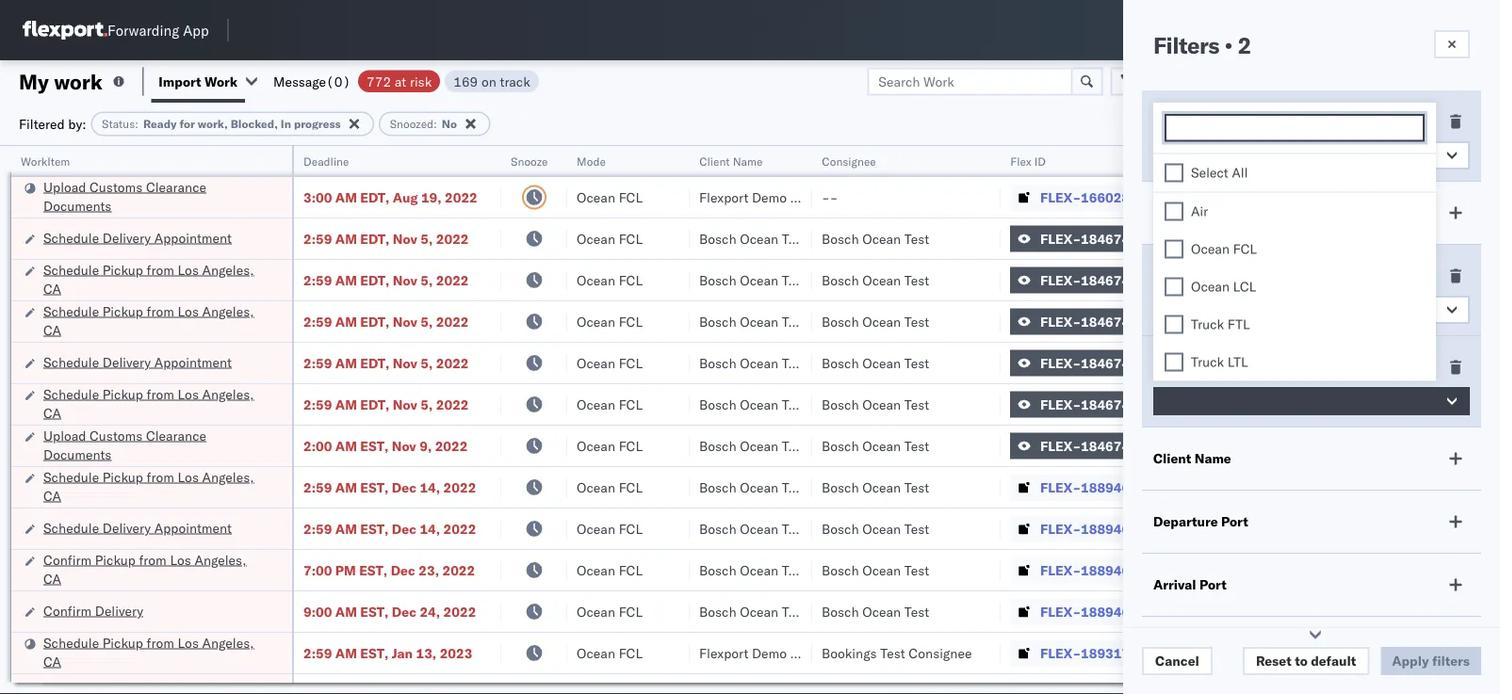 Task type: describe. For each thing, give the bounding box(es) containing it.
schedule pickup from los angeles, ca link for maeu9736123
[[43, 634, 268, 672]]

2 flex- from the top
[[1041, 230, 1081, 247]]

4 lhuu7894563, uetu5238478 from the top
[[1161, 603, 1354, 620]]

appointment for 2:59 am est, dec 14, 2022
[[154, 520, 232, 536]]

1 flex- from the top
[[1041, 189, 1081, 205]]

from for 4th the "schedule pickup from los angeles, ca" link from the bottom of the page
[[147, 303, 174, 320]]

4 ceau7522281, from the top
[[1161, 354, 1258, 371]]

forwarding app link
[[23, 21, 209, 40]]

consignee button
[[812, 150, 982, 169]]

1 edt, from the top
[[360, 189, 390, 205]]

container
[[1161, 147, 1212, 161]]

est, for maeu9736123's the "schedule pickup from los angeles, ca" link
[[360, 645, 389, 662]]

24,
[[420, 604, 440, 620]]

on
[[482, 73, 497, 90]]

11 am from the top
[[335, 645, 357, 662]]

1 2:59 from the top
[[303, 230, 332, 247]]

3 edt, from the top
[[360, 272, 390, 288]]

schedule delivery appointment link for 2:59 am edt, nov 5, 2022
[[43, 353, 232, 372]]

hlxu6269489, for 2:59 am edt, nov 5, 2022 schedule delivery appointment button
[[1261, 354, 1358, 371]]

file
[[1179, 73, 1202, 90]]

los for schedule pickup from los angeles, ca button associated with maeu9736123
[[178, 635, 199, 651]]

4 edt, from the top
[[360, 313, 390, 330]]

flex-1660288
[[1041, 189, 1138, 205]]

lhuu7894563, for schedule delivery appointment
[[1161, 520, 1259, 537]]

schedule pickup from los angeles, ca button for abcdefg78456546
[[43, 468, 268, 508]]

1889466 for schedule pickup from los angeles, ca
[[1081, 479, 1138, 496]]

1893174
[[1081, 645, 1138, 662]]

aug
[[393, 189, 418, 205]]

pickup for schedule pickup from los angeles, ca button for abcdefg78456546
[[103, 469, 143, 485]]

no inside no button
[[1174, 302, 1192, 318]]

upload customs clearance documents for 2:00 am est, nov 9, 2022
[[43, 427, 206, 463]]

3 5, from the top
[[421, 313, 433, 330]]

3 resize handle column header from the left
[[545, 146, 567, 695]]

snooze
[[511, 154, 548, 168]]

1 horizontal spatial client
[[1154, 451, 1192, 467]]

est, for upload customs clearance documents link for 2:00 am est, nov 9, 2022
[[360, 438, 389, 454]]

3 1846748 from the top
[[1081, 313, 1138, 330]]

reset to default
[[1256, 653, 1357, 670]]

11 flex- from the top
[[1041, 604, 1081, 620]]

ftl
[[1228, 316, 1250, 333]]

3 flex- from the top
[[1041, 272, 1081, 288]]

truck for truck ltl
[[1191, 354, 1224, 370]]

flex-1846748 for 2:59 am edt, nov 5, 2022 schedule delivery appointment button
[[1041, 355, 1138, 371]]

pickup for second schedule pickup from los angeles, ca button from the top of the page
[[103, 303, 143, 320]]

1 schedule pickup from los angeles, ca from the top
[[43, 262, 254, 297]]

772 at risk
[[367, 73, 432, 90]]

delivery inside button
[[95, 603, 143, 619]]

(0)
[[326, 73, 351, 90]]

2:00
[[303, 438, 332, 454]]

work
[[54, 68, 103, 94]]

2023
[[440, 645, 473, 662]]

cancel button
[[1142, 648, 1213, 676]]

19,
[[421, 189, 442, 205]]

confirm delivery
[[43, 603, 143, 619]]

dec for schedule pickup from los angeles, ca
[[392, 479, 417, 496]]

hlxu8034992 for 2:59 am edt, nov 5, 2022 schedule delivery appointment button
[[1361, 354, 1454, 371]]

hlxu8034992 for schedule pickup from los angeles, ca button corresponding to test123456
[[1361, 396, 1454, 412]]

hlxu8034992 for second schedule pickup from los angeles, ca button from the top of the page
[[1361, 313, 1454, 329]]

1 ca from the top
[[43, 280, 61, 297]]

los for first schedule pickup from los angeles, ca button from the top
[[178, 262, 199, 278]]

message (0)
[[273, 73, 351, 90]]

truck ftl
[[1191, 316, 1250, 333]]

1889466 for confirm pickup from los angeles, ca
[[1081, 562, 1138, 579]]

6 am from the top
[[335, 396, 357, 413]]

message
[[273, 73, 326, 90]]

1 ceau7522281, from the top
[[1161, 230, 1258, 246]]

2 1846748 from the top
[[1081, 272, 1138, 288]]

4 ca from the top
[[43, 488, 61, 504]]

snoozed for snoozed : no
[[390, 117, 434, 131]]

772
[[367, 73, 391, 90]]

6 ca from the top
[[43, 654, 61, 670]]

import
[[159, 73, 201, 90]]

2:59 for 2:59 am edt, nov 5, 2022 schedule delivery appointment button
[[303, 355, 332, 371]]

2
[[1238, 31, 1252, 59]]

flexport for bookings test consignee
[[699, 645, 749, 662]]

7:00
[[303, 562, 332, 579]]

schedule pickup from los angeles, ca link for abcdefg78456546
[[43, 468, 268, 506]]

flex-1889466 for confirm pickup from los angeles, ca
[[1041, 562, 1138, 579]]

at risk
[[1154, 205, 1195, 221]]

flex-1893174
[[1041, 645, 1138, 662]]

select all
[[1191, 164, 1248, 181]]

uetu5238478 for schedule pickup from los angeles, ca
[[1262, 479, 1354, 495]]

ocean lcl
[[1191, 279, 1257, 295]]

ceau7522281, hlxu6269489, hlxu8034992 for second schedule pickup from los angeles, ca button from the top of the page
[[1161, 313, 1454, 329]]

for
[[179, 117, 195, 131]]

1 schedule delivery appointment from the top
[[43, 230, 232, 246]]

confirm pickup from los angeles, ca
[[43, 552, 246, 587]]

3 ca from the top
[[43, 405, 61, 421]]

2 2:59 am edt, nov 5, 2022 from the top
[[303, 272, 469, 288]]

3 ceau7522281, from the top
[[1161, 313, 1258, 329]]

4 1889466 from the top
[[1081, 604, 1138, 620]]

from for the "schedule pickup from los angeles, ca" link corresponding to test123456
[[147, 386, 174, 402]]

container numbers button
[[1152, 142, 1255, 176]]

mode button
[[567, 150, 671, 169]]

confirm pickup from los angeles, ca button
[[43, 551, 268, 591]]

pickup for first schedule pickup from los angeles, ca button from the top
[[103, 262, 143, 278]]

169 on track
[[454, 73, 530, 90]]

5 edt, from the top
[[360, 355, 390, 371]]

1 hlxu6269489, from the top
[[1261, 230, 1358, 246]]

filtered
[[19, 115, 65, 132]]

2 ca from the top
[[43, 322, 61, 338]]

9 am from the top
[[335, 521, 357, 537]]

Search Shipments (/) text field
[[1140, 16, 1321, 44]]

schedule pickup from los angeles, ca link for test123456
[[43, 385, 268, 423]]

5 am from the top
[[335, 355, 357, 371]]

flex-1846748 for first schedule pickup from los angeles, ca button from the top
[[1041, 272, 1138, 288]]

batch action button
[[1366, 67, 1490, 96]]

1660288
[[1081, 189, 1138, 205]]

schedule for first schedule pickup from los angeles, ca button from the top
[[43, 262, 99, 278]]

schedule for 2:59 am est, dec 14, 2022 schedule delivery appointment button
[[43, 520, 99, 536]]

mode inside mode button
[[577, 154, 606, 168]]

resize handle column header for flex id
[[1129, 146, 1152, 695]]

reset
[[1256, 653, 1292, 670]]

6 edt, from the top
[[360, 396, 390, 413]]

maeu9736123
[[1284, 645, 1379, 662]]

7:00 pm est, dec 23, 2022
[[303, 562, 475, 579]]

3 button
[[1154, 141, 1470, 170]]

resize handle column header for consignee
[[978, 146, 1001, 695]]

est, for the "schedule pickup from los angeles, ca" link corresponding to abcdefg78456546
[[360, 479, 389, 496]]

flex-1889466 for schedule pickup from los angeles, ca
[[1041, 479, 1138, 496]]

my work
[[19, 68, 103, 94]]

by:
[[68, 115, 86, 132]]

port for departure port
[[1222, 514, 1249, 530]]

6 flex- from the top
[[1041, 396, 1081, 413]]

9:00
[[303, 604, 332, 620]]

5 ceau7522281, from the top
[[1161, 396, 1258, 412]]

actions
[[1444, 154, 1483, 168]]

status : ready for work, blocked, in progress
[[102, 117, 341, 131]]

6 ceau7522281, from the top
[[1161, 437, 1258, 454]]

5 2:59 am edt, nov 5, 2022 from the top
[[303, 396, 469, 413]]

2 edt, from the top
[[360, 230, 390, 247]]

resize handle column header for mbl/mawb numbers
[[1487, 146, 1501, 695]]

upload for 3:00 am edt, aug 19, 2022
[[43, 179, 86, 195]]

hlxu6269489, for first schedule pickup from los angeles, ca button from the top
[[1261, 271, 1358, 288]]

lhuu7894563, uetu5238478 for schedule pickup from los angeles, ca
[[1161, 479, 1354, 495]]

1 2:59 am edt, nov 5, 2022 from the top
[[303, 230, 469, 247]]

status for status
[[1154, 113, 1194, 130]]

customs for 3:00 am edt, aug 19, 2022
[[90, 179, 143, 195]]

confirm for confirm delivery
[[43, 603, 92, 619]]

cancel
[[1156, 653, 1200, 670]]

4 5, from the top
[[421, 355, 433, 371]]

1 hlxu8034992 from the top
[[1361, 230, 1454, 246]]

angeles, for 4th the "schedule pickup from los angeles, ca" link from the bottom of the page
[[202, 303, 254, 320]]

resize handle column header for client name
[[790, 146, 812, 695]]

test123456
[[1284, 396, 1363, 413]]

documents for 3:00
[[43, 197, 112, 214]]

1 ceau7522281, hlxu6269489, hlxu8034992 from the top
[[1161, 230, 1454, 246]]

import work button
[[159, 73, 238, 90]]

appointment for 2:59 am edt, nov 5, 2022
[[154, 354, 232, 370]]

2 - from the left
[[830, 189, 838, 205]]

flex
[[1010, 154, 1032, 168]]

mbl/mawb
[[1284, 154, 1349, 168]]

2 ceau7522281, from the top
[[1161, 271, 1258, 288]]

upload customs clearance documents link for 2:00 am est, nov 9, 2022
[[43, 427, 268, 464]]

reset to default button
[[1243, 648, 1370, 676]]

2:00 am est, nov 9, 2022
[[303, 438, 468, 454]]

mbl/mawb numbers
[[1284, 154, 1399, 168]]

to
[[1295, 653, 1308, 670]]

arrival port
[[1154, 577, 1227, 593]]

2 am from the top
[[335, 230, 357, 247]]

ca inside the confirm pickup from los angeles, ca
[[43, 571, 61, 587]]

7 flex- from the top
[[1041, 438, 1081, 454]]

ltl
[[1228, 354, 1248, 370]]

169
[[454, 73, 478, 90]]

flex id
[[1010, 154, 1046, 168]]

file exception
[[1179, 73, 1267, 90]]

snoozed for snoozed
[[1154, 268, 1207, 284]]

hlxu8034992 for first schedule pickup from los angeles, ca button from the top
[[1361, 271, 1454, 288]]

client name button
[[690, 150, 794, 169]]

filters • 2
[[1154, 31, 1252, 59]]

8 am from the top
[[335, 479, 357, 496]]

dec left 24,
[[392, 604, 417, 620]]

5 5, from the top
[[421, 396, 433, 413]]

4 flex- from the top
[[1041, 313, 1081, 330]]

from for maeu9736123's the "schedule pickup from los angeles, ca" link
[[147, 635, 174, 651]]

4 2:59 am edt, nov 5, 2022 from the top
[[303, 355, 469, 371]]

uetu5238478 for confirm pickup from los angeles, ca
[[1262, 562, 1354, 578]]

confirm delivery button
[[43, 602, 143, 623]]

angeles, for maeu9736123's the "schedule pickup from los angeles, ca" link
[[202, 635, 254, 651]]

ready
[[143, 117, 177, 131]]

2:59 am est, dec 14, 2022 for schedule delivery appointment
[[303, 521, 476, 537]]

1 schedule pickup from los angeles, ca button from the top
[[43, 261, 268, 300]]

ymluw236679313
[[1284, 189, 1405, 205]]

2:59 for schedule pickup from los angeles, ca button associated with maeu9736123
[[303, 645, 332, 662]]

3
[[1174, 147, 1183, 164]]

exception
[[1206, 73, 1267, 90]]

2:59 for schedule pickup from los angeles, ca button for abcdefg78456546
[[303, 479, 332, 496]]

schedule pickup from los angeles, ca for maeu9736123
[[43, 635, 254, 670]]

1 schedule delivery appointment link from the top
[[43, 229, 232, 247]]

1 schedule delivery appointment button from the top
[[43, 229, 232, 249]]

schedule pickup from los angeles, ca for test123456
[[43, 386, 254, 421]]

angeles, for the "schedule pickup from los angeles, ca" link corresponding to abcdefg78456546
[[202, 469, 254, 485]]

list box containing select all
[[1154, 154, 1436, 381]]

from for the "schedule pickup from los angeles, ca" link corresponding to abcdefg78456546
[[147, 469, 174, 485]]

air
[[1191, 203, 1208, 220]]

1 appointment from the top
[[154, 230, 232, 246]]

workitem
[[21, 154, 70, 168]]

3 am from the top
[[335, 272, 357, 288]]

10 am from the top
[[335, 604, 357, 620]]

7 am from the top
[[335, 438, 357, 454]]

batch action
[[1396, 73, 1477, 90]]

forwarding
[[107, 21, 179, 39]]

4 lhuu7894563, from the top
[[1161, 603, 1259, 620]]

import work
[[159, 73, 238, 90]]

2:59 for first schedule pickup from los angeles, ca button from the top
[[303, 272, 332, 288]]

upload customs clearance documents button for 2:00 am est, nov 9, 2022
[[43, 427, 268, 466]]

9,
[[420, 438, 432, 454]]

msdu7304509
[[1161, 645, 1257, 661]]

1 horizontal spatial risk
[[1171, 205, 1195, 221]]

8 flex- from the top
[[1041, 479, 1081, 496]]

upload for 2:00 am est, nov 9, 2022
[[43, 427, 86, 444]]

at
[[1154, 205, 1168, 221]]

snoozed : no
[[390, 117, 457, 131]]

6 flex-1846748 from the top
[[1041, 438, 1138, 454]]



Task type: vqa. For each thing, say whether or not it's contained in the screenshot.


Task type: locate. For each thing, give the bounding box(es) containing it.
2 upload customs clearance documents button from the top
[[43, 427, 268, 466]]

1 vertical spatial client
[[1154, 451, 1192, 467]]

hlxu8034992
[[1361, 230, 1454, 246], [1361, 271, 1454, 288], [1361, 313, 1454, 329], [1361, 354, 1454, 371], [1361, 396, 1454, 412], [1361, 437, 1454, 454]]

4 hlxu6269489, from the top
[[1261, 354, 1358, 371]]

2 upload customs clearance documents link from the top
[[43, 427, 268, 464]]

numbers inside button
[[1352, 154, 1399, 168]]

9 flex- from the top
[[1041, 521, 1081, 537]]

resize handle column header
[[270, 146, 292, 695], [479, 146, 501, 695], [545, 146, 567, 695], [667, 146, 690, 695], [790, 146, 812, 695], [978, 146, 1001, 695], [1129, 146, 1152, 695], [1252, 146, 1274, 695], [1467, 146, 1489, 695], [1487, 146, 1501, 695]]

lhuu7894563, uetu5238478 up arrival port
[[1161, 520, 1354, 537]]

4 uetu5238478 from the top
[[1262, 603, 1354, 620]]

upload customs clearance documents button for 3:00 am edt, aug 19, 2022
[[43, 178, 268, 217]]

2 flex-1846748 from the top
[[1041, 272, 1138, 288]]

5 resize handle column header from the left
[[790, 146, 812, 695]]

1 vertical spatial no
[[1174, 302, 1192, 318]]

1889466
[[1081, 479, 1138, 496], [1081, 521, 1138, 537], [1081, 562, 1138, 579], [1081, 604, 1138, 620]]

2:59 for 2:59 am est, dec 14, 2022 schedule delivery appointment button
[[303, 521, 332, 537]]

resize handle column header for deadline
[[479, 146, 501, 695]]

flex-1660288 button
[[1010, 184, 1142, 211], [1010, 184, 1142, 211]]

4 schedule pickup from los angeles, ca button from the top
[[43, 468, 268, 508]]

schedule delivery appointment button
[[43, 229, 232, 249], [43, 353, 232, 374], [43, 519, 232, 540]]

0 vertical spatial schedule delivery appointment link
[[43, 229, 232, 247]]

ceau7522281, down truck ftl
[[1161, 354, 1258, 371]]

dec up 7:00 pm est, dec 23, 2022
[[392, 521, 417, 537]]

angeles, for the "schedule pickup from los angeles, ca" link corresponding to test123456
[[202, 386, 254, 402]]

status up 3
[[1154, 113, 1194, 130]]

1 horizontal spatial numbers
[[1352, 154, 1399, 168]]

1 2:59 am est, dec 14, 2022 from the top
[[303, 479, 476, 496]]

2:59 for schedule pickup from los angeles, ca button corresponding to test123456
[[303, 396, 332, 413]]

1 vertical spatial 14,
[[420, 521, 440, 537]]

status right by:
[[102, 117, 135, 131]]

ceau7522281, hlxu6269489, hlxu8034992 for first schedule pickup from los angeles, ca button from the top
[[1161, 271, 1454, 288]]

schedule for schedule pickup from los angeles, ca button for abcdefg78456546
[[43, 469, 99, 485]]

consignee
[[822, 154, 876, 168], [791, 189, 854, 205], [791, 645, 854, 662], [909, 645, 972, 662]]

1 vertical spatial demo
[[752, 645, 787, 662]]

ceau7522281, hlxu6269489, hlxu8034992 for 2:00 am est, nov 9, 2022 upload customs clearance documents button
[[1161, 437, 1454, 454]]

3 schedule from the top
[[43, 303, 99, 320]]

default
[[1311, 653, 1357, 670]]

no down ocean lcl at the top of the page
[[1174, 302, 1192, 318]]

dec down 2:00 am est, nov 9, 2022
[[392, 479, 417, 496]]

5 hlxu6269489, from the top
[[1261, 396, 1358, 412]]

mode left truck ltl
[[1154, 359, 1189, 376]]

8 resize handle column header from the left
[[1252, 146, 1274, 695]]

confirm up "confirm delivery"
[[43, 552, 92, 568]]

: for snoozed
[[434, 117, 437, 131]]

0 horizontal spatial status
[[102, 117, 135, 131]]

1 flex-1889466 from the top
[[1041, 479, 1138, 496]]

2:59
[[303, 230, 332, 247], [303, 272, 332, 288], [303, 313, 332, 330], [303, 355, 332, 371], [303, 396, 332, 413], [303, 479, 332, 496], [303, 521, 332, 537], [303, 645, 332, 662]]

0 vertical spatial confirm
[[43, 552, 92, 568]]

los for schedule pickup from los angeles, ca button for abcdefg78456546
[[178, 469, 199, 485]]

1 vertical spatial clearance
[[146, 427, 206, 444]]

flex-1846748
[[1041, 230, 1138, 247], [1041, 272, 1138, 288], [1041, 313, 1138, 330], [1041, 355, 1138, 371], [1041, 396, 1138, 413], [1041, 438, 1138, 454]]

1 vertical spatial client name
[[1154, 451, 1232, 467]]

snoozed up deadline button
[[390, 117, 434, 131]]

no button
[[1154, 296, 1470, 324]]

angeles,
[[202, 262, 254, 278], [202, 303, 254, 320], [202, 386, 254, 402], [202, 469, 254, 485], [195, 552, 246, 568], [202, 635, 254, 651]]

clearance for 3:00 am edt, aug 19, 2022
[[146, 179, 206, 195]]

ceau7522281, hlxu6269489, hlxu8034992 down ltl
[[1161, 396, 1454, 412]]

pickup inside the confirm pickup from los angeles, ca
[[95, 552, 136, 568]]

1 upload customs clearance documents from the top
[[43, 179, 206, 214]]

uetu5238478
[[1262, 479, 1354, 495], [1262, 520, 1354, 537], [1262, 562, 1354, 578], [1262, 603, 1354, 620]]

list box
[[1154, 154, 1436, 381]]

7 resize handle column header from the left
[[1129, 146, 1152, 695]]

schedule for schedule pickup from los angeles, ca button corresponding to test123456
[[43, 386, 99, 402]]

from inside the confirm pickup from los angeles, ca
[[139, 552, 167, 568]]

0 vertical spatial demo
[[752, 189, 787, 205]]

customs for 2:00 am est, nov 9, 2022
[[90, 427, 143, 444]]

2 2:59 am est, dec 14, 2022 from the top
[[303, 521, 476, 537]]

1 vertical spatial upload customs clearance documents link
[[43, 427, 268, 464]]

clearance for 2:00 am est, nov 9, 2022
[[146, 427, 206, 444]]

resize handle column header for mode
[[667, 146, 690, 695]]

0 horizontal spatial mode
[[577, 154, 606, 168]]

2:59 am est, dec 14, 2022 up 7:00 pm est, dec 23, 2022
[[303, 521, 476, 537]]

3:00
[[303, 189, 332, 205]]

lhuu7894563, uetu5238478 up departure port on the right of page
[[1161, 479, 1354, 495]]

angeles, inside the confirm pickup from los angeles, ca
[[195, 552, 246, 568]]

schedule delivery appointment
[[43, 230, 232, 246], [43, 354, 232, 370], [43, 520, 232, 536]]

4 schedule from the top
[[43, 354, 99, 370]]

2 appointment from the top
[[154, 354, 232, 370]]

3 ceau7522281, hlxu6269489, hlxu8034992 from the top
[[1161, 313, 1454, 329]]

numbers down container at the right
[[1161, 162, 1208, 176]]

2 vertical spatial schedule delivery appointment
[[43, 520, 232, 536]]

1 vertical spatial snoozed
[[1154, 268, 1207, 284]]

4 schedule pickup from los angeles, ca from the top
[[43, 469, 254, 504]]

1 vertical spatial schedule delivery appointment link
[[43, 353, 232, 372]]

2 schedule pickup from los angeles, ca from the top
[[43, 303, 254, 338]]

: left 'ready'
[[135, 117, 139, 131]]

schedule pickup from los angeles, ca button for test123456
[[43, 385, 268, 425]]

port right arrival
[[1200, 577, 1227, 593]]

est, left jan
[[360, 645, 389, 662]]

3 2:59 am edt, nov 5, 2022 from the top
[[303, 313, 469, 330]]

name inside button
[[733, 154, 763, 168]]

ceau7522281, down ocean lcl at the top of the page
[[1161, 313, 1258, 329]]

pm
[[335, 562, 356, 579]]

status
[[1154, 113, 1194, 130], [102, 117, 135, 131]]

8 schedule from the top
[[43, 635, 99, 651]]

schedule delivery appointment for 2:59 am edt, nov 5, 2022
[[43, 354, 232, 370]]

10 resize handle column header from the left
[[1487, 146, 1501, 695]]

ceau7522281, hlxu6269489, hlxu8034992
[[1161, 230, 1454, 246], [1161, 271, 1454, 288], [1161, 313, 1454, 329], [1161, 354, 1454, 371], [1161, 396, 1454, 412], [1161, 437, 1454, 454]]

departure
[[1154, 514, 1218, 530]]

1 horizontal spatial snoozed
[[1154, 268, 1207, 284]]

5 ca from the top
[[43, 571, 61, 587]]

container numbers
[[1161, 147, 1212, 176]]

2 5, from the top
[[421, 272, 433, 288]]

3 schedule delivery appointment from the top
[[43, 520, 232, 536]]

3 2:59 from the top
[[303, 313, 332, 330]]

schedule delivery appointment button for 2:59 am edt, nov 5, 2022
[[43, 353, 232, 374]]

23,
[[419, 562, 439, 579]]

los for the confirm pickup from los angeles, ca button
[[170, 552, 191, 568]]

0 vertical spatial client
[[699, 154, 730, 168]]

deadline button
[[294, 150, 483, 169]]

edt,
[[360, 189, 390, 205], [360, 230, 390, 247], [360, 272, 390, 288], [360, 313, 390, 330], [360, 355, 390, 371], [360, 396, 390, 413]]

abcdefg78456546 down test123456
[[1284, 479, 1410, 496]]

2:59 am est, dec 14, 2022 for schedule pickup from los angeles, ca
[[303, 479, 476, 496]]

5 flex-1846748 from the top
[[1041, 396, 1138, 413]]

status for status : ready for work, blocked, in progress
[[102, 117, 135, 131]]

lhuu7894563, uetu5238478 for confirm pickup from los angeles, ca
[[1161, 562, 1354, 578]]

dec for confirm pickup from los angeles, ca
[[391, 562, 416, 579]]

2 2:59 from the top
[[303, 272, 332, 288]]

flex-1846748 for schedule pickup from los angeles, ca button corresponding to test123456
[[1041, 396, 1138, 413]]

dec for schedule delivery appointment
[[392, 521, 417, 537]]

0 horizontal spatial numbers
[[1161, 162, 1208, 176]]

schedule delivery appointment button for 2:59 am est, dec 14, 2022
[[43, 519, 232, 540]]

angeles, for 5th the "schedule pickup from los angeles, ca" link from the bottom
[[202, 262, 254, 278]]

1 vertical spatial appointment
[[154, 354, 232, 370]]

3 schedule pickup from los angeles, ca link from the top
[[43, 385, 268, 423]]

0 vertical spatial schedule delivery appointment button
[[43, 229, 232, 249]]

1 flex-1846748 from the top
[[1041, 230, 1138, 247]]

lhuu7894563, uetu5238478 up reset
[[1161, 603, 1354, 620]]

1 vertical spatial upload customs clearance documents button
[[43, 427, 268, 466]]

: up deadline button
[[434, 117, 437, 131]]

track
[[500, 73, 530, 90]]

hlxu6269489, up no button
[[1261, 271, 1358, 288]]

Search Work text field
[[867, 67, 1073, 96]]

0 vertical spatial upload customs clearance documents
[[43, 179, 206, 214]]

los
[[178, 262, 199, 278], [178, 303, 199, 320], [178, 386, 199, 402], [178, 469, 199, 485], [170, 552, 191, 568], [178, 635, 199, 651]]

0 vertical spatial customs
[[90, 179, 143, 195]]

0 vertical spatial abcdefg78456546
[[1284, 479, 1410, 496]]

hlxu6269489, right ftl
[[1261, 313, 1358, 329]]

my
[[19, 68, 49, 94]]

ceau7522281, up departure port on the right of page
[[1161, 437, 1258, 454]]

snoozed
[[390, 117, 434, 131], [1154, 268, 1207, 284]]

clearance
[[146, 179, 206, 195], [146, 427, 206, 444]]

0 horizontal spatial no
[[442, 117, 457, 131]]

confirm inside 'confirm delivery' link
[[43, 603, 92, 619]]

schedule pickup from los angeles, ca button for maeu9736123
[[43, 634, 268, 673]]

in
[[281, 117, 291, 131]]

lhuu7894563, uetu5238478
[[1161, 479, 1354, 495], [1161, 520, 1354, 537], [1161, 562, 1354, 578], [1161, 603, 1354, 620]]

6 1846748 from the top
[[1081, 438, 1138, 454]]

3:00 am edt, aug 19, 2022
[[303, 189, 478, 205]]

3 appointment from the top
[[154, 520, 232, 536]]

1 am from the top
[[335, 189, 357, 205]]

1 - from the left
[[822, 189, 830, 205]]

work
[[205, 73, 238, 90]]

client name inside button
[[699, 154, 763, 168]]

3 schedule delivery appointment link from the top
[[43, 519, 232, 538]]

los for second schedule pickup from los angeles, ca button from the top of the page
[[178, 303, 199, 320]]

0 vertical spatial flexport demo consignee
[[699, 189, 854, 205]]

est, for confirm pickup from los angeles, ca link
[[359, 562, 388, 579]]

0 vertical spatial risk
[[410, 73, 432, 90]]

6 resize handle column header from the left
[[978, 146, 1001, 695]]

--
[[822, 189, 838, 205]]

select
[[1191, 164, 1229, 181]]

ceau7522281, hlxu6269489, hlxu8034992 down lcl
[[1161, 313, 1454, 329]]

bosch ocean test
[[699, 230, 807, 247], [822, 230, 930, 247], [699, 272, 807, 288], [822, 272, 930, 288], [699, 313, 807, 330], [822, 313, 930, 330], [699, 355, 807, 371], [822, 355, 930, 371], [699, 396, 807, 413], [822, 396, 930, 413], [699, 438, 807, 454], [822, 438, 930, 454], [699, 479, 807, 496], [822, 479, 930, 496], [699, 521, 807, 537], [822, 521, 930, 537], [699, 562, 807, 579], [822, 562, 930, 579], [699, 604, 807, 620], [822, 604, 930, 620]]

5 1846748 from the top
[[1081, 396, 1138, 413]]

hlxu8034992 for 2:00 am est, nov 9, 2022 upload customs clearance documents button
[[1361, 437, 1454, 454]]

0 vertical spatial flexport
[[699, 189, 749, 205]]

1 vertical spatial port
[[1200, 577, 1227, 593]]

action
[[1436, 73, 1477, 90]]

est, for 2:59 am est, dec 14, 2022 the schedule delivery appointment link
[[360, 521, 389, 537]]

dec
[[392, 479, 417, 496], [392, 521, 417, 537], [391, 562, 416, 579], [392, 604, 417, 620]]

no down 169 at the left top of the page
[[442, 117, 457, 131]]

ceau7522281, hlxu6269489, hlxu8034992 for schedule pickup from los angeles, ca button corresponding to test123456
[[1161, 396, 1454, 412]]

5 ceau7522281, hlxu6269489, hlxu8034992 from the top
[[1161, 396, 1454, 412]]

schedule pickup from los angeles, ca button
[[43, 261, 268, 300], [43, 302, 268, 342], [43, 385, 268, 425], [43, 468, 268, 508], [43, 634, 268, 673]]

0 vertical spatial mode
[[577, 154, 606, 168]]

1 vertical spatial documents
[[43, 446, 112, 463]]

flexport demo consignee for bookings
[[699, 645, 854, 662]]

lhuu7894563, uetu5238478 down departure port on the right of page
[[1161, 562, 1354, 578]]

-
[[822, 189, 830, 205], [830, 189, 838, 205]]

port right departure
[[1222, 514, 1249, 530]]

documents for 2:00
[[43, 446, 112, 463]]

2:59 am est, jan 13, 2023
[[303, 645, 473, 662]]

1889466 for schedule delivery appointment
[[1081, 521, 1138, 537]]

2:59 am est, dec 14, 2022 down 2:00 am est, nov 9, 2022
[[303, 479, 476, 496]]

0 vertical spatial upload customs clearance documents link
[[43, 178, 268, 215]]

1 flexport from the top
[[699, 189, 749, 205]]

schedule for 2:59 am edt, nov 5, 2022 schedule delivery appointment button
[[43, 354, 99, 370]]

0 vertical spatial name
[[733, 154, 763, 168]]

schedule pickup from los angeles, ca for abcdefg78456546
[[43, 469, 254, 504]]

hlxu6269489, up test123456
[[1261, 354, 1358, 371]]

mode right snooze on the top of page
[[577, 154, 606, 168]]

appointment
[[154, 230, 232, 246], [154, 354, 232, 370], [154, 520, 232, 536]]

1 vertical spatial customs
[[90, 427, 143, 444]]

2 truck from the top
[[1191, 354, 1224, 370]]

arrival
[[1154, 577, 1197, 593]]

lhuu7894563, up departure port on the right of page
[[1161, 479, 1259, 495]]

los for schedule pickup from los angeles, ca button corresponding to test123456
[[178, 386, 199, 402]]

None checkbox
[[1165, 164, 1184, 182], [1165, 240, 1184, 259], [1165, 353, 1184, 372], [1165, 164, 1184, 182], [1165, 240, 1184, 259], [1165, 353, 1184, 372]]

hlxu6269489, down no button
[[1261, 396, 1358, 412]]

0 horizontal spatial :
[[135, 117, 139, 131]]

0 horizontal spatial risk
[[410, 73, 432, 90]]

4 1846748 from the top
[[1081, 355, 1138, 371]]

0 vertical spatial upload
[[43, 179, 86, 195]]

1 vertical spatial risk
[[1171, 205, 1195, 221]]

flex-1889466 for schedule delivery appointment
[[1041, 521, 1138, 537]]

consignee inside 'consignee' button
[[822, 154, 876, 168]]

8 2:59 from the top
[[303, 645, 332, 662]]

los inside the confirm pickup from los angeles, ca
[[170, 552, 191, 568]]

14, for schedule pickup from los angeles, ca
[[420, 479, 440, 496]]

schedule delivery appointment link
[[43, 229, 232, 247], [43, 353, 232, 372], [43, 519, 232, 538]]

upload customs clearance documents link
[[43, 178, 268, 215], [43, 427, 268, 464]]

angeles, for confirm pickup from los angeles, ca link
[[195, 552, 246, 568]]

client
[[699, 154, 730, 168], [1154, 451, 1192, 467]]

work,
[[198, 117, 228, 131]]

pickup for schedule pickup from los angeles, ca button corresponding to test123456
[[103, 386, 143, 402]]

9:00 am est, dec 24, 2022
[[303, 604, 476, 620]]

:
[[135, 117, 139, 131], [434, 117, 437, 131]]

2 lhuu7894563, uetu5238478 from the top
[[1161, 520, 1354, 537]]

1 horizontal spatial :
[[434, 117, 437, 131]]

lhuu7894563, down departure port on the right of page
[[1161, 562, 1259, 578]]

truck left ltl
[[1191, 354, 1224, 370]]

confirm inside the confirm pickup from los angeles, ca
[[43, 552, 92, 568]]

est,
[[360, 438, 389, 454], [360, 479, 389, 496], [360, 521, 389, 537], [359, 562, 388, 579], [360, 604, 389, 620], [360, 645, 389, 662]]

1 vertical spatial flexport demo consignee
[[699, 645, 854, 662]]

schedule delivery appointment link for 2:59 am est, dec 14, 2022
[[43, 519, 232, 538]]

4 hlxu8034992 from the top
[[1361, 354, 1454, 371]]

schedule delivery appointment for 2:59 am est, dec 14, 2022
[[43, 520, 232, 536]]

1 vertical spatial abcdefg78456546
[[1284, 604, 1410, 620]]

1 horizontal spatial mode
[[1154, 359, 1189, 376]]

flex id button
[[1001, 150, 1133, 169]]

lhuu7894563, uetu5238478 for schedule delivery appointment
[[1161, 520, 1354, 537]]

4 flex-1889466 from the top
[[1041, 604, 1138, 620]]

2:59 for second schedule pickup from los angeles, ca button from the top of the page
[[303, 313, 332, 330]]

2 flexport from the top
[[699, 645, 749, 662]]

1 upload customs clearance documents button from the top
[[43, 178, 268, 217]]

0 vertical spatial 2:59 am est, dec 14, 2022
[[303, 479, 476, 496]]

ceau7522281, down air
[[1161, 230, 1258, 246]]

2 resize handle column header from the left
[[479, 146, 501, 695]]

schedule for second schedule pickup from los angeles, ca button from the top of the page
[[43, 303, 99, 320]]

ceau7522281, hlxu6269489, hlxu8034992 up no button
[[1161, 271, 1454, 288]]

hlxu6269489, down ymluw236679313
[[1261, 230, 1358, 246]]

est, down 2:00 am est, nov 9, 2022
[[360, 479, 389, 496]]

flexport demo consignee for -
[[699, 189, 854, 205]]

2 vertical spatial schedule delivery appointment link
[[43, 519, 232, 538]]

upload customs clearance documents
[[43, 179, 206, 214], [43, 427, 206, 463]]

0 vertical spatial no
[[442, 117, 457, 131]]

demo for bookings
[[752, 645, 787, 662]]

None checkbox
[[1165, 202, 1184, 221], [1165, 278, 1184, 296], [1165, 315, 1184, 334], [1165, 202, 1184, 221], [1165, 278, 1184, 296], [1165, 315, 1184, 334]]

3 uetu5238478 from the top
[[1262, 562, 1354, 578]]

1 vertical spatial name
[[1195, 451, 1232, 467]]

flex-1889466
[[1041, 479, 1138, 496], [1041, 521, 1138, 537], [1041, 562, 1138, 579], [1041, 604, 1138, 620]]

0 vertical spatial documents
[[43, 197, 112, 214]]

risk
[[410, 73, 432, 90], [1171, 205, 1195, 221]]

2 schedule pickup from los angeles, ca link from the top
[[43, 302, 268, 340]]

1 customs from the top
[[90, 179, 143, 195]]

None text field
[[1172, 121, 1423, 137]]

1 vertical spatial truck
[[1191, 354, 1224, 370]]

2 hlxu8034992 from the top
[[1361, 271, 1454, 288]]

1 uetu5238478 from the top
[[1262, 479, 1354, 495]]

est, right pm
[[359, 562, 388, 579]]

14, for schedule delivery appointment
[[420, 521, 440, 537]]

4 flex-1846748 from the top
[[1041, 355, 1138, 371]]

numbers inside container numbers
[[1161, 162, 1208, 176]]

12 flex- from the top
[[1041, 645, 1081, 662]]

14, up 23,
[[420, 521, 440, 537]]

0 vertical spatial client name
[[699, 154, 763, 168]]

blocked,
[[231, 117, 278, 131]]

schedule
[[43, 230, 99, 246], [43, 262, 99, 278], [43, 303, 99, 320], [43, 354, 99, 370], [43, 386, 99, 402], [43, 469, 99, 485], [43, 520, 99, 536], [43, 635, 99, 651]]

upload customs clearance documents for 3:00 am edt, aug 19, 2022
[[43, 179, 206, 214]]

1 horizontal spatial name
[[1195, 451, 1232, 467]]

filtered by:
[[19, 115, 86, 132]]

0 vertical spatial appointment
[[154, 230, 232, 246]]

confirm for confirm pickup from los angeles, ca
[[43, 552, 92, 568]]

hlxu6269489, for schedule pickup from los angeles, ca button corresponding to test123456
[[1261, 396, 1358, 412]]

3 hlxu8034992 from the top
[[1361, 313, 1454, 329]]

5 schedule pickup from los angeles, ca button from the top
[[43, 634, 268, 673]]

1 vertical spatial mode
[[1154, 359, 1189, 376]]

1846748
[[1081, 230, 1138, 247], [1081, 272, 1138, 288], [1081, 313, 1138, 330], [1081, 355, 1138, 371], [1081, 396, 1138, 413], [1081, 438, 1138, 454]]

schedule for first schedule delivery appointment button from the top of the page
[[43, 230, 99, 246]]

am
[[335, 189, 357, 205], [335, 230, 357, 247], [335, 272, 357, 288], [335, 313, 357, 330], [335, 355, 357, 371], [335, 396, 357, 413], [335, 438, 357, 454], [335, 479, 357, 496], [335, 521, 357, 537], [335, 604, 357, 620], [335, 645, 357, 662]]

dec left 23,
[[391, 562, 416, 579]]

ceau7522281, hlxu6269489, hlxu8034992 down ymluw236679313
[[1161, 230, 1454, 246]]

2 vertical spatial appointment
[[154, 520, 232, 536]]

2 vertical spatial schedule delivery appointment button
[[43, 519, 232, 540]]

batch
[[1396, 73, 1433, 90]]

lcl
[[1233, 279, 1257, 295]]

1 vertical spatial confirm
[[43, 603, 92, 619]]

resize handle column header for container numbers
[[1252, 146, 1274, 695]]

0 vertical spatial truck
[[1191, 316, 1224, 333]]

1 schedule pickup from los angeles, ca link from the top
[[43, 261, 268, 298]]

client inside button
[[699, 154, 730, 168]]

upload customs clearance documents link for 3:00 am edt, aug 19, 2022
[[43, 178, 268, 215]]

schedule pickup from los angeles, ca
[[43, 262, 254, 297], [43, 303, 254, 338], [43, 386, 254, 421], [43, 469, 254, 504], [43, 635, 254, 670]]

departure port
[[1154, 514, 1249, 530]]

9 resize handle column header from the left
[[1467, 146, 1489, 695]]

0 horizontal spatial name
[[733, 154, 763, 168]]

lhuu7894563, up arrival port
[[1161, 520, 1259, 537]]

1 5, from the top
[[421, 230, 433, 247]]

1 vertical spatial upload
[[43, 427, 86, 444]]

6 2:59 from the top
[[303, 479, 332, 496]]

1 14, from the top
[[420, 479, 440, 496]]

demo down client name button
[[752, 189, 787, 205]]

ceau7522281, up truck ftl
[[1161, 271, 1258, 288]]

ceau7522281, hlxu6269489, hlxu8034992 up test123456
[[1161, 354, 1454, 371]]

1 vertical spatial 2:59 am est, dec 14, 2022
[[303, 521, 476, 537]]

uetu5238478 for schedule delivery appointment
[[1262, 520, 1354, 537]]

numbers up ymluw236679313
[[1352, 154, 1399, 168]]

2 demo from the top
[[752, 645, 787, 662]]

14,
[[420, 479, 440, 496], [420, 521, 440, 537]]

est, left 9,
[[360, 438, 389, 454]]

hlxu6269489, down test123456
[[1261, 437, 1358, 454]]

14, down 9,
[[420, 479, 440, 496]]

lhuu7894563, for schedule pickup from los angeles, ca
[[1161, 479, 1259, 495]]

pickup for schedule pickup from los angeles, ca button associated with maeu9736123
[[103, 635, 143, 651]]

0 horizontal spatial client
[[699, 154, 730, 168]]

jan
[[392, 645, 413, 662]]

0 vertical spatial schedule delivery appointment
[[43, 230, 232, 246]]

1 vertical spatial upload customs clearance documents
[[43, 427, 206, 463]]

lhuu7894563, down arrival port
[[1161, 603, 1259, 620]]

abcdefg78456546 up 'maeu9736123' on the bottom right of page
[[1284, 604, 1410, 620]]

5 flex- from the top
[[1041, 355, 1081, 371]]

3 flex-1889466 from the top
[[1041, 562, 1138, 579]]

0 vertical spatial snoozed
[[390, 117, 434, 131]]

2 schedule pickup from los angeles, ca button from the top
[[43, 302, 268, 342]]

0 vertical spatial port
[[1222, 514, 1249, 530]]

1 vertical spatial flexport
[[699, 645, 749, 662]]

1 1846748 from the top
[[1081, 230, 1138, 247]]

1 vertical spatial schedule delivery appointment
[[43, 354, 232, 370]]

3 lhuu7894563, uetu5238478 from the top
[[1161, 562, 1354, 578]]

resize handle column header for workitem
[[270, 146, 292, 695]]

2 flex-1889466 from the top
[[1041, 521, 1138, 537]]

0 vertical spatial upload customs clearance documents button
[[43, 178, 268, 217]]

schedule for schedule pickup from los angeles, ca button associated with maeu9736123
[[43, 635, 99, 651]]

0 vertical spatial clearance
[[146, 179, 206, 195]]

flexport. image
[[23, 21, 107, 40]]

2:59 am edt, nov 5, 2022
[[303, 230, 469, 247], [303, 272, 469, 288], [303, 313, 469, 330], [303, 355, 469, 371], [303, 396, 469, 413]]

from for 5th the "schedule pickup from los angeles, ca" link from the bottom
[[147, 262, 174, 278]]

4 schedule pickup from los angeles, ca link from the top
[[43, 468, 268, 506]]

1 vertical spatial schedule delivery appointment button
[[43, 353, 232, 374]]

10 flex- from the top
[[1041, 562, 1081, 579]]

est, up 2:59 am est, jan 13, 2023
[[360, 604, 389, 620]]

1 horizontal spatial client name
[[1154, 451, 1232, 467]]

4 am from the top
[[335, 313, 357, 330]]

0 horizontal spatial snoozed
[[390, 117, 434, 131]]

1 horizontal spatial no
[[1174, 302, 1192, 318]]

progress
[[294, 117, 341, 131]]

deadline
[[303, 154, 349, 168]]

0 vertical spatial 14,
[[420, 479, 440, 496]]

client name
[[699, 154, 763, 168], [1154, 451, 1232, 467]]

id
[[1034, 154, 1046, 168]]

3 1889466 from the top
[[1081, 562, 1138, 579]]

0 horizontal spatial client name
[[699, 154, 763, 168]]

confirm pickup from los angeles, ca link
[[43, 551, 268, 589]]

demo left bookings
[[752, 645, 787, 662]]

confirm
[[43, 552, 92, 568], [43, 603, 92, 619]]

4 ceau7522281, hlxu6269489, hlxu8034992 from the top
[[1161, 354, 1454, 371]]

6 hlxu6269489, from the top
[[1261, 437, 1358, 454]]

est, up 7:00 pm est, dec 23, 2022
[[360, 521, 389, 537]]

snoozed up truck ftl
[[1154, 268, 1207, 284]]

truck left ftl
[[1191, 316, 1224, 333]]

confirm delivery link
[[43, 602, 143, 621]]

ceau7522281, down truck ltl
[[1161, 396, 1258, 412]]

all
[[1232, 164, 1248, 181]]

2 upload from the top
[[43, 427, 86, 444]]

ceau7522281, hlxu6269489, hlxu8034992 down test123456
[[1161, 437, 1454, 454]]

pickup for the confirm pickup from los angeles, ca button
[[95, 552, 136, 568]]

2 schedule delivery appointment link from the top
[[43, 353, 232, 372]]

: for status
[[135, 117, 139, 131]]

3 schedule pickup from los angeles, ca button from the top
[[43, 385, 268, 425]]

1 horizontal spatial status
[[1154, 113, 1194, 130]]

confirm down the confirm pickup from los angeles, ca on the left of the page
[[43, 603, 92, 619]]

pickup
[[103, 262, 143, 278], [103, 303, 143, 320], [103, 386, 143, 402], [103, 469, 143, 485], [95, 552, 136, 568], [103, 635, 143, 651]]

test
[[782, 230, 807, 247], [905, 230, 930, 247], [782, 272, 807, 288], [905, 272, 930, 288], [782, 313, 807, 330], [905, 313, 930, 330], [782, 355, 807, 371], [905, 355, 930, 371], [782, 396, 807, 413], [905, 396, 930, 413], [782, 438, 807, 454], [905, 438, 930, 454], [782, 479, 807, 496], [905, 479, 930, 496], [782, 521, 807, 537], [905, 521, 930, 537], [782, 562, 807, 579], [905, 562, 930, 579], [782, 604, 807, 620], [905, 604, 930, 620], [881, 645, 905, 662]]



